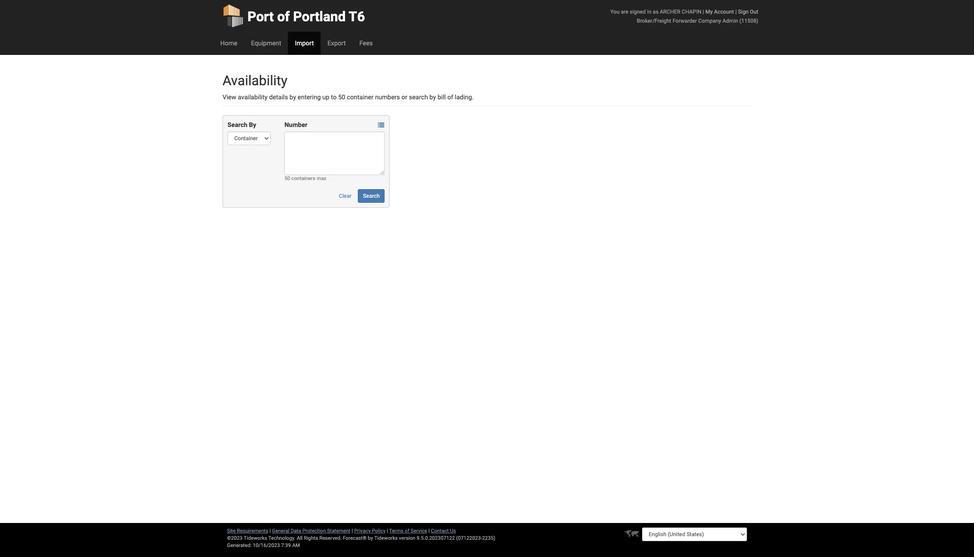 Task type: locate. For each thing, give the bounding box(es) containing it.
search for search by
[[228, 121, 247, 129]]

| up 'tideworks'
[[387, 529, 388, 535]]

general
[[272, 529, 289, 535]]

am
[[292, 543, 300, 549]]

terms
[[389, 529, 404, 535]]

| left 'general'
[[270, 529, 271, 535]]

export button
[[321, 32, 353, 54]]

portland
[[293, 9, 346, 25]]

|
[[703, 9, 704, 15], [735, 9, 737, 15], [270, 529, 271, 535], [352, 529, 353, 535], [387, 529, 388, 535], [428, 529, 430, 535]]

©2023 tideworks
[[227, 536, 267, 542]]

sign
[[738, 9, 749, 15]]

clear
[[339, 193, 352, 199]]

| up forecast®
[[352, 529, 353, 535]]

50 left containers on the top of the page
[[284, 176, 290, 182]]

0 horizontal spatial 50
[[284, 176, 290, 182]]

of right bill
[[447, 94, 453, 101]]

in
[[647, 9, 651, 15]]

site requirements | general data protection statement | privacy policy | terms of service | contact us ©2023 tideworks technology. all rights reserved. forecast® by tideworks version 9.5.0.202307122 (07122023-2235) generated: 10/16/2023 7:39 am
[[227, 529, 495, 549]]

50
[[338, 94, 345, 101], [284, 176, 290, 182]]

reserved.
[[319, 536, 342, 542]]

by
[[290, 94, 296, 101], [430, 94, 436, 101], [368, 536, 373, 542]]

by down privacy policy link
[[368, 536, 373, 542]]

policy
[[372, 529, 386, 535]]

2 horizontal spatial of
[[447, 94, 453, 101]]

by
[[249, 121, 256, 129]]

1 horizontal spatial by
[[368, 536, 373, 542]]

port of portland t6
[[248, 9, 365, 25]]

of up version
[[405, 529, 409, 535]]

details
[[269, 94, 288, 101]]

of
[[277, 9, 290, 25], [447, 94, 453, 101], [405, 529, 409, 535]]

container
[[347, 94, 373, 101]]

| left sign
[[735, 9, 737, 15]]

export
[[327, 40, 346, 47]]

broker/freight
[[637, 18, 671, 24]]

search right clear at the top of the page
[[363, 193, 380, 199]]

(11508)
[[739, 18, 758, 24]]

t6
[[349, 9, 365, 25]]

by left bill
[[430, 94, 436, 101]]

to
[[331, 94, 337, 101]]

service
[[411, 529, 427, 535]]

1 vertical spatial search
[[363, 193, 380, 199]]

1 horizontal spatial of
[[405, 529, 409, 535]]

| up 9.5.0.202307122
[[428, 529, 430, 535]]

number
[[284, 121, 307, 129]]

fees button
[[353, 32, 380, 54]]

0 horizontal spatial of
[[277, 9, 290, 25]]

up
[[322, 94, 329, 101]]

2 vertical spatial of
[[405, 529, 409, 535]]

you are signed in as archer chapin | my account | sign out broker/freight forwarder company admin (11508)
[[610, 9, 758, 24]]

view
[[223, 94, 236, 101]]

statement
[[327, 529, 350, 535]]

0 horizontal spatial search
[[228, 121, 247, 129]]

account
[[714, 9, 734, 15]]

site
[[227, 529, 236, 535]]

1 vertical spatial of
[[447, 94, 453, 101]]

by right details
[[290, 94, 296, 101]]

show list image
[[378, 122, 384, 129]]

forwarder
[[673, 18, 697, 24]]

my
[[705, 9, 713, 15]]

privacy policy link
[[354, 529, 386, 535]]

50 right 'to'
[[338, 94, 345, 101]]

terms of service link
[[389, 529, 427, 535]]

1 vertical spatial 50
[[284, 176, 290, 182]]

search
[[228, 121, 247, 129], [363, 193, 380, 199]]

1 horizontal spatial search
[[363, 193, 380, 199]]

clear button
[[334, 189, 356, 203]]

out
[[750, 9, 758, 15]]

search for search
[[363, 193, 380, 199]]

of right port
[[277, 9, 290, 25]]

search inside button
[[363, 193, 380, 199]]

of inside site requirements | general data protection statement | privacy policy | terms of service | contact us ©2023 tideworks technology. all rights reserved. forecast® by tideworks version 9.5.0.202307122 (07122023-2235) generated: 10/16/2023 7:39 am
[[405, 529, 409, 535]]

1 horizontal spatial 50
[[338, 94, 345, 101]]

0 vertical spatial search
[[228, 121, 247, 129]]

0 vertical spatial of
[[277, 9, 290, 25]]

privacy
[[354, 529, 371, 535]]

generated:
[[227, 543, 252, 549]]

by inside site requirements | general data protection statement | privacy policy | terms of service | contact us ©2023 tideworks technology. all rights reserved. forecast® by tideworks version 9.5.0.202307122 (07122023-2235) generated: 10/16/2023 7:39 am
[[368, 536, 373, 542]]

requirements
[[237, 529, 268, 535]]

0 vertical spatial 50
[[338, 94, 345, 101]]

availability
[[238, 94, 268, 101]]

search left by
[[228, 121, 247, 129]]



Task type: vqa. For each thing, say whether or not it's contained in the screenshot.
the clear "button"
yes



Task type: describe. For each thing, give the bounding box(es) containing it.
data
[[291, 529, 301, 535]]

equipment button
[[244, 32, 288, 54]]

max
[[317, 176, 326, 182]]

7:39
[[281, 543, 291, 549]]

signed
[[630, 9, 646, 15]]

chapin
[[682, 9, 701, 15]]

(07122023-
[[456, 536, 482, 542]]

view availability details by entering up to 50 container numbers or search by bill of lading.
[[223, 94, 474, 101]]

bill
[[438, 94, 446, 101]]

forecast®
[[343, 536, 367, 542]]

0 horizontal spatial by
[[290, 94, 296, 101]]

are
[[621, 9, 628, 15]]

home button
[[213, 32, 244, 54]]

import
[[295, 40, 314, 47]]

9.5.0.202307122
[[417, 536, 455, 542]]

numbers
[[375, 94, 400, 101]]

us
[[450, 529, 456, 535]]

entering
[[298, 94, 321, 101]]

all
[[297, 536, 303, 542]]

| left my
[[703, 9, 704, 15]]

technology.
[[268, 536, 296, 542]]

port of portland t6 link
[[223, 0, 365, 32]]

home
[[220, 40, 237, 47]]

site requirements link
[[227, 529, 268, 535]]

sign out link
[[738, 9, 758, 15]]

contact us link
[[431, 529, 456, 535]]

import button
[[288, 32, 321, 54]]

company
[[698, 18, 721, 24]]

availability
[[223, 73, 287, 89]]

equipment
[[251, 40, 281, 47]]

archer
[[660, 9, 680, 15]]

protection
[[302, 529, 326, 535]]

version
[[399, 536, 415, 542]]

or
[[402, 94, 407, 101]]

2235)
[[482, 536, 495, 542]]

50 containers max
[[284, 176, 326, 182]]

admin
[[723, 18, 738, 24]]

tideworks
[[374, 536, 398, 542]]

general data protection statement link
[[272, 529, 350, 535]]

containers
[[291, 176, 315, 182]]

search
[[409, 94, 428, 101]]

Number text field
[[284, 132, 385, 175]]

my account link
[[705, 9, 734, 15]]

search by
[[228, 121, 256, 129]]

2 horizontal spatial by
[[430, 94, 436, 101]]

rights
[[304, 536, 318, 542]]

contact
[[431, 529, 449, 535]]

lading.
[[455, 94, 474, 101]]

you
[[610, 9, 620, 15]]

fees
[[359, 40, 373, 47]]

search button
[[358, 189, 385, 203]]

port
[[248, 9, 274, 25]]

10/16/2023
[[253, 543, 280, 549]]

as
[[653, 9, 659, 15]]



